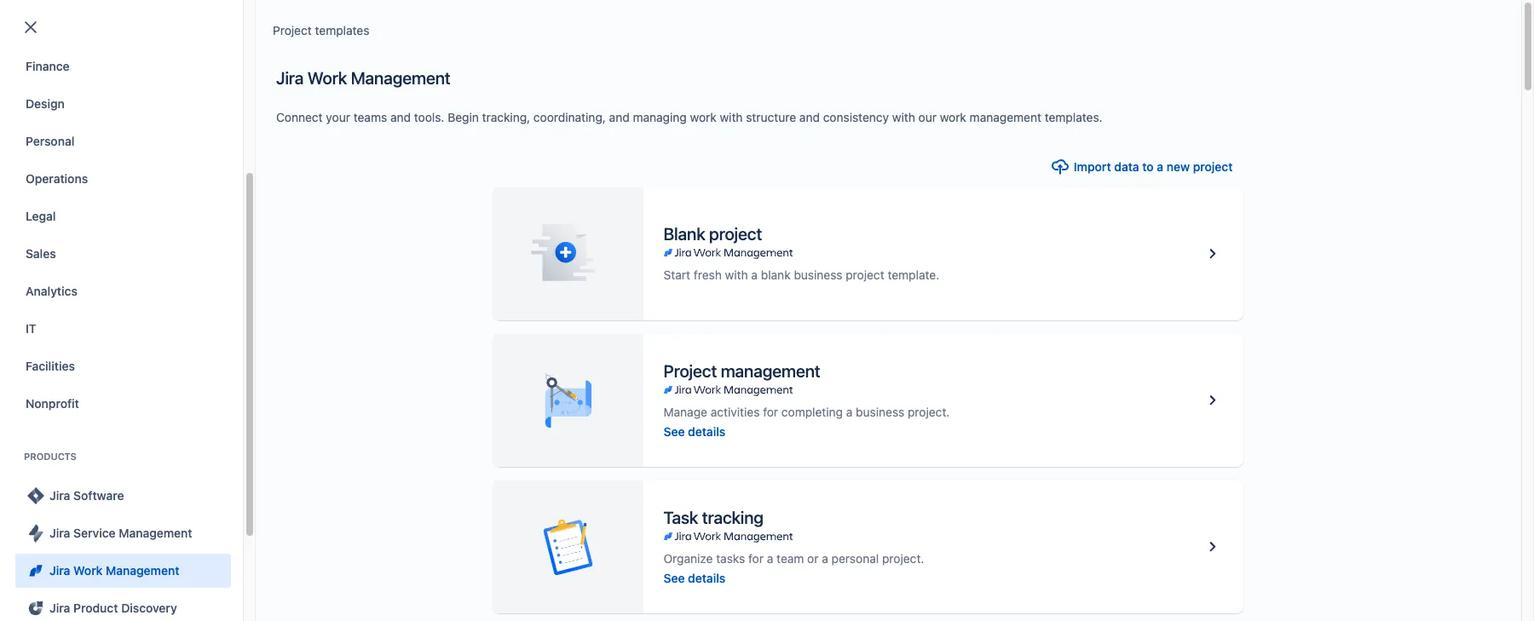 Task type: locate. For each thing, give the bounding box(es) containing it.
structure
[[746, 110, 797, 125]]

fresh
[[694, 268, 722, 282]]

see details for project
[[664, 424, 726, 439]]

back to projects image
[[20, 17, 41, 38]]

1 horizontal spatial and
[[609, 110, 630, 125]]

import
[[1074, 159, 1112, 174]]

2 see from the top
[[664, 571, 685, 585]]

task tracking image
[[1203, 537, 1223, 558]]

facilities
[[26, 359, 75, 374]]

management up tools.
[[351, 68, 451, 88]]

jira work management
[[276, 68, 451, 88], [49, 564, 179, 578]]

1 vertical spatial management
[[119, 526, 192, 541]]

a right "completing"
[[847, 405, 853, 419]]

0 vertical spatial for
[[763, 405, 779, 419]]

product
[[73, 601, 118, 616]]

templates
[[315, 23, 370, 38]]

business
[[794, 268, 843, 282], [856, 405, 905, 419]]

0 vertical spatial project
[[273, 23, 312, 38]]

project.
[[908, 405, 950, 419], [883, 551, 925, 566]]

2 see details from the top
[[664, 571, 726, 585]]

0 vertical spatial see
[[664, 424, 685, 439]]

jira software image
[[26, 486, 46, 507], [26, 486, 46, 507]]

task
[[664, 508, 699, 527]]

see down the manage
[[664, 424, 685, 439]]

project right 'new' in the top right of the page
[[1194, 159, 1234, 174]]

nonprofit
[[26, 397, 79, 411]]

2 details from the top
[[688, 571, 726, 585]]

connect your teams and tools. begin tracking, coordinating, and managing work with structure and consistency with our work management templates.
[[276, 110, 1103, 125]]

None text field
[[36, 121, 203, 145]]

design
[[26, 96, 65, 111]]

jira product discovery image
[[26, 599, 46, 619]]

personal
[[832, 551, 879, 566]]

jira inside button
[[49, 601, 70, 616]]

0 vertical spatial business
[[794, 268, 843, 282]]

0 vertical spatial details
[[688, 424, 726, 439]]

project
[[1194, 159, 1234, 174], [710, 224, 763, 244], [846, 268, 885, 282]]

work up your
[[308, 68, 347, 88]]

see details button down "organize"
[[664, 570, 726, 587]]

and left tools.
[[391, 110, 411, 125]]

project templates link
[[273, 20, 370, 41]]

1 see from the top
[[664, 424, 685, 439]]

1 horizontal spatial project
[[664, 361, 717, 381]]

management down "jira software" button
[[119, 526, 192, 541]]

import data to a new project
[[1074, 159, 1234, 174]]

1 horizontal spatial work
[[940, 110, 967, 125]]

for for management
[[763, 405, 779, 419]]

new
[[1167, 159, 1191, 174]]

0 horizontal spatial jira work management
[[49, 564, 179, 578]]

jira work management up "teams"
[[276, 68, 451, 88]]

facilities button
[[15, 350, 231, 384]]

see details button down the manage
[[664, 423, 726, 440]]

1 vertical spatial jira work management
[[49, 564, 179, 578]]

0 vertical spatial work
[[308, 68, 347, 88]]

nonprofit button
[[15, 387, 231, 421]]

1 work from the left
[[690, 110, 717, 125]]

see details for task
[[664, 571, 726, 585]]

jira product discovery button
[[15, 592, 231, 622]]

project down software
[[710, 224, 763, 244]]

jira work management image
[[26, 561, 46, 582], [26, 561, 46, 582]]

1 see details button from the top
[[664, 423, 726, 440]]

business right blank at the top of the page
[[794, 268, 843, 282]]

1 vertical spatial see details
[[664, 571, 726, 585]]

0 horizontal spatial work
[[690, 110, 717, 125]]

see
[[664, 424, 685, 439], [664, 571, 685, 585]]

jira work management inside button
[[49, 564, 179, 578]]

it button
[[15, 312, 231, 346]]

2 work from the left
[[940, 110, 967, 125]]

project management image
[[1203, 391, 1223, 411]]

1 vertical spatial project
[[710, 224, 763, 244]]

1 vertical spatial project
[[664, 361, 717, 381]]

0 horizontal spatial project
[[273, 23, 312, 38]]

analytics
[[26, 284, 77, 298]]

name
[[83, 172, 116, 186]]

see details
[[664, 424, 726, 439], [664, 571, 726, 585]]

1 vertical spatial business
[[856, 405, 905, 419]]

project up the manage
[[664, 361, 717, 381]]

management
[[970, 110, 1042, 125], [721, 361, 821, 381]]

1 vertical spatial for
[[749, 551, 764, 566]]

your
[[326, 110, 350, 125]]

a right to on the top of page
[[1158, 159, 1164, 174]]

details down "organize"
[[688, 571, 726, 585]]

jira work management button
[[15, 554, 231, 588]]

with
[[720, 110, 743, 125], [893, 110, 916, 125], [725, 268, 748, 282]]

jira
[[276, 68, 304, 88], [264, 125, 284, 140], [49, 489, 70, 503], [49, 526, 70, 541], [49, 564, 70, 578], [49, 601, 70, 616]]

details down the manage
[[688, 424, 726, 439]]

1 horizontal spatial project
[[846, 268, 885, 282]]

a
[[1158, 159, 1164, 174], [752, 268, 758, 282], [847, 405, 853, 419], [767, 551, 774, 566], [822, 551, 829, 566]]

work down service
[[73, 564, 103, 578]]

jira service management image
[[26, 524, 46, 544], [26, 524, 46, 544]]

blank project
[[664, 224, 763, 244]]

lead
[[875, 172, 902, 186]]

management
[[351, 68, 451, 88], [119, 526, 192, 541], [106, 564, 179, 578]]

consistency
[[824, 110, 889, 125]]

0 horizontal spatial and
[[391, 110, 411, 125]]

a inside import data to a new project button
[[1158, 159, 1164, 174]]

and left managing
[[609, 110, 630, 125]]

project for project management
[[664, 361, 717, 381]]

management left templates.
[[970, 110, 1042, 125]]

see for task tracking
[[664, 571, 685, 585]]

1 vertical spatial see
[[664, 571, 685, 585]]

0 horizontal spatial project
[[710, 224, 763, 244]]

tools.
[[414, 110, 445, 125]]

see down "organize"
[[664, 571, 685, 585]]

2 horizontal spatial and
[[800, 110, 820, 125]]

jira for jira service management button
[[49, 526, 70, 541]]

work right managing
[[690, 110, 717, 125]]

see details down the manage
[[664, 424, 726, 439]]

1 horizontal spatial management
[[970, 110, 1042, 125]]

1 vertical spatial work
[[73, 564, 103, 578]]

0 horizontal spatial work
[[73, 564, 103, 578]]

1 horizontal spatial jira work management
[[276, 68, 451, 88]]

legal button
[[15, 200, 231, 234]]

1 vertical spatial details
[[688, 571, 726, 585]]

see details down "organize"
[[664, 571, 726, 585]]

coordinating,
[[534, 110, 606, 125]]

and
[[391, 110, 411, 125], [609, 110, 630, 125], [800, 110, 820, 125]]

see details button
[[664, 423, 726, 440], [664, 570, 726, 587]]

2 see details button from the top
[[664, 570, 726, 587]]

management up activities
[[721, 361, 821, 381]]

service
[[73, 526, 116, 541]]

organize
[[664, 551, 713, 566]]

work
[[690, 110, 717, 125], [940, 110, 967, 125]]

manage
[[664, 405, 708, 419]]

banner
[[0, 0, 1535, 48]]

a left blank at the top of the page
[[752, 268, 758, 282]]

3 and from the left
[[800, 110, 820, 125]]

team
[[777, 551, 805, 566]]

project inside button
[[1194, 159, 1234, 174]]

1 see details from the top
[[664, 424, 726, 439]]

project left template.
[[846, 268, 885, 282]]

jira software
[[49, 489, 124, 503]]

0 horizontal spatial business
[[794, 268, 843, 282]]

0 vertical spatial project.
[[908, 405, 950, 419]]

jira work management up jira product discovery button
[[49, 564, 179, 578]]

a right "or"
[[822, 551, 829, 566]]

a left "team"
[[767, 551, 774, 566]]

for right tasks
[[749, 551, 764, 566]]

1 vertical spatial management
[[721, 361, 821, 381]]

0 vertical spatial see details button
[[664, 423, 726, 440]]

management for jira work management button
[[106, 564, 179, 578]]

2 horizontal spatial project
[[1194, 159, 1234, 174]]

and right structure
[[800, 110, 820, 125]]

human
[[26, 21, 66, 36]]

for
[[763, 405, 779, 419], [749, 551, 764, 566]]

1 horizontal spatial business
[[856, 405, 905, 419]]

2 vertical spatial management
[[106, 564, 179, 578]]

details
[[688, 424, 726, 439], [688, 571, 726, 585]]

1 details from the top
[[688, 424, 726, 439]]

business right "completing"
[[856, 405, 905, 419]]

0 vertical spatial see details
[[664, 424, 726, 439]]

project left templates
[[273, 23, 312, 38]]

connect
[[276, 110, 323, 125]]

0 vertical spatial project
[[1194, 159, 1234, 174]]

work
[[308, 68, 347, 88], [73, 564, 103, 578]]

work right our
[[940, 110, 967, 125]]

jira for jira product discovery button
[[49, 601, 70, 616]]

1 vertical spatial see details button
[[664, 570, 726, 587]]

management up the discovery
[[106, 564, 179, 578]]

jira work management image
[[664, 246, 793, 260], [664, 246, 793, 260], [664, 383, 793, 397], [664, 383, 793, 397], [664, 530, 793, 544], [664, 530, 793, 544]]

for right activities
[[763, 405, 779, 419]]

with left our
[[893, 110, 916, 125]]



Task type: vqa. For each thing, say whether or not it's contained in the screenshot.
Human resources button
yes



Task type: describe. For each thing, give the bounding box(es) containing it.
previous image
[[38, 260, 58, 281]]

completing
[[782, 405, 843, 419]]

lead button
[[868, 169, 923, 189]]

personal
[[26, 134, 74, 148]]

jira for jira work management button
[[49, 564, 70, 578]]

personal button
[[15, 125, 231, 159]]

teams
[[354, 110, 387, 125]]

name button
[[76, 169, 139, 189]]

team-
[[581, 207, 617, 221]]

activities
[[711, 405, 760, 419]]

2 vertical spatial project
[[846, 268, 885, 282]]

software
[[671, 207, 719, 221]]

managed
[[617, 207, 668, 221]]

projects
[[34, 70, 107, 94]]

resources
[[69, 21, 125, 36]]

begin
[[448, 110, 479, 125]]

jira software button
[[15, 479, 231, 513]]

with right fresh at the left of page
[[725, 268, 748, 282]]

design button
[[15, 87, 231, 121]]

start fresh with a blank business project template.
[[664, 268, 940, 282]]

0 horizontal spatial management
[[721, 361, 821, 381]]

Search field
[[1211, 10, 1381, 37]]

sales button
[[15, 237, 231, 271]]

project templates
[[273, 23, 370, 38]]

organize tasks for a team or a personal project.
[[664, 551, 925, 566]]

or
[[808, 551, 819, 566]]

our
[[919, 110, 937, 125]]

template.
[[888, 268, 940, 282]]

products
[[287, 125, 337, 140]]

open image
[[382, 123, 403, 143]]

a for blank
[[752, 268, 758, 282]]

discovery
[[121, 601, 177, 616]]

legal
[[26, 209, 56, 223]]

2 and from the left
[[609, 110, 630, 125]]

manage activities for completing a business project.
[[664, 405, 950, 419]]

tracking
[[702, 508, 764, 527]]

jira product discovery image
[[26, 599, 46, 619]]

see for project management
[[664, 424, 685, 439]]

tasks
[[717, 551, 746, 566]]

project management
[[664, 361, 821, 381]]

1 vertical spatial project.
[[883, 551, 925, 566]]

business for blank project
[[794, 268, 843, 282]]

management for jira service management button
[[119, 526, 192, 541]]

import data to a new project button
[[1040, 153, 1244, 181]]

operations
[[26, 171, 88, 186]]

finance button
[[15, 49, 231, 84]]

human resources button
[[15, 12, 231, 46]]

sales
[[26, 246, 56, 261]]

to
[[1143, 159, 1154, 174]]

for for tracking
[[749, 551, 764, 566]]

see details button for project
[[664, 423, 726, 440]]

blank
[[664, 224, 706, 244]]

star not my project image
[[45, 204, 65, 225]]

tracking,
[[482, 110, 531, 125]]

it
[[26, 321, 36, 336]]

blank project image
[[1203, 244, 1223, 264]]

jira service management
[[49, 526, 192, 541]]

jira for "jira software" button
[[49, 489, 70, 503]]

0 vertical spatial management
[[970, 110, 1042, 125]]

a for team
[[767, 551, 774, 566]]

start
[[664, 268, 691, 282]]

business for project management
[[856, 405, 905, 419]]

all
[[247, 125, 261, 140]]

work inside button
[[73, 564, 103, 578]]

all jira products
[[247, 125, 337, 140]]

primary element
[[10, 0, 1211, 47]]

1 horizontal spatial work
[[308, 68, 347, 88]]

software
[[73, 489, 124, 503]]

finance
[[26, 59, 70, 73]]

jira product discovery
[[49, 601, 177, 616]]

a for new
[[1158, 159, 1164, 174]]

0 vertical spatial jira work management
[[276, 68, 451, 88]]

details for task
[[688, 571, 726, 585]]

managing
[[633, 110, 687, 125]]

products
[[24, 451, 77, 462]]

see details button for task
[[664, 570, 726, 587]]

task tracking
[[664, 508, 764, 527]]

0 vertical spatial management
[[351, 68, 451, 88]]

analytics button
[[15, 275, 231, 309]]

jira service management button
[[15, 517, 231, 551]]

project for project templates
[[273, 23, 312, 38]]

human resources
[[26, 21, 125, 36]]

1 and from the left
[[391, 110, 411, 125]]

details for project
[[688, 424, 726, 439]]

team-managed software
[[581, 207, 719, 221]]

with left structure
[[720, 110, 743, 125]]

templates.
[[1045, 110, 1103, 125]]

data
[[1115, 159, 1140, 174]]

operations button
[[15, 162, 231, 196]]

blank
[[761, 268, 791, 282]]



